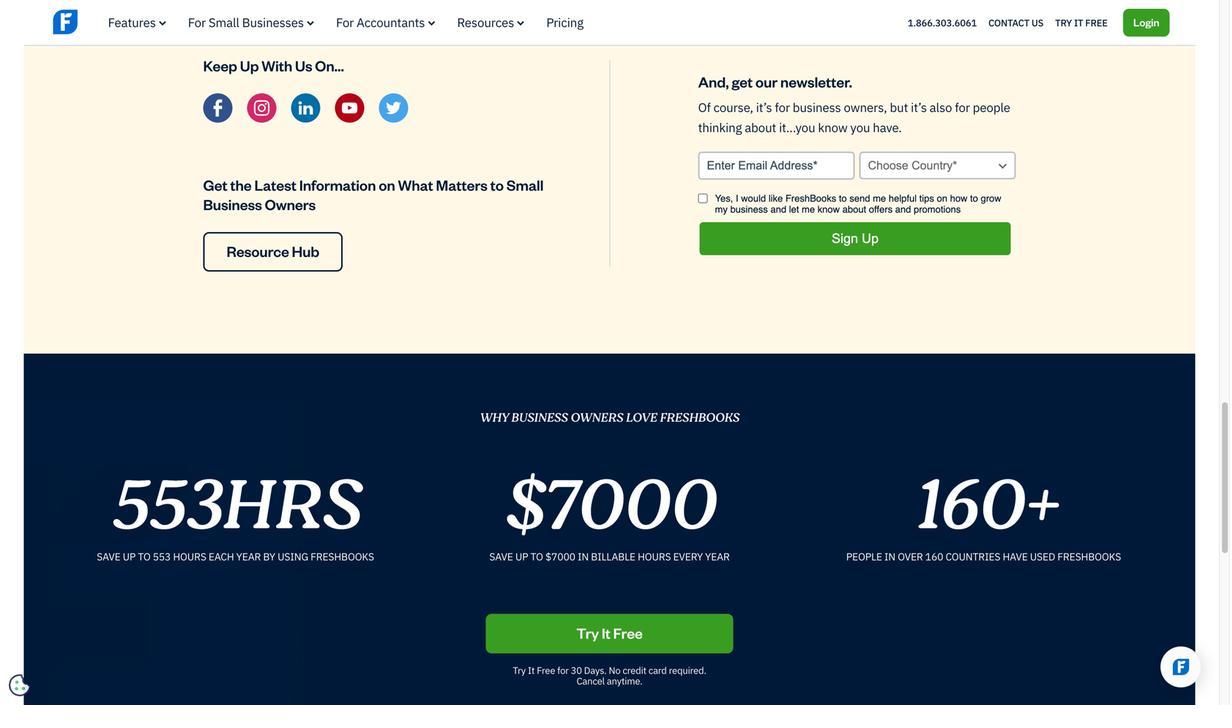 Task type: vqa. For each thing, say whether or not it's contained in the screenshot.
Contact Us Link
yes



Task type: locate. For each thing, give the bounding box(es) containing it.
up inside $ 7000 save up to $7000 in billable hours every year
[[515, 550, 528, 564]]

year inside $ 7000 save up to $7000 in billable hours every year
[[705, 550, 730, 564]]

1 horizontal spatial it
[[602, 624, 611, 643]]

0 horizontal spatial hours
[[173, 550, 206, 564]]

business
[[793, 99, 841, 115]]

for up it…you
[[775, 99, 790, 115]]

for left 30
[[557, 664, 569, 677]]

it
[[602, 624, 611, 643], [528, 664, 535, 677]]

no
[[609, 664, 621, 677]]

1 vertical spatial try
[[577, 624, 599, 643]]

freshbooks
[[660, 409, 739, 427], [311, 550, 374, 564], [1058, 550, 1121, 564]]

for inside try it free for 30 days. no credit card required. cancel anytime.
[[557, 664, 569, 677]]

2 vertical spatial free
[[537, 664, 555, 677]]

1 horizontal spatial free
[[613, 624, 643, 643]]

2 year from the left
[[705, 550, 730, 564]]

try it free
[[577, 624, 643, 643]]

on…
[[315, 56, 344, 75]]

try for try it free
[[1055, 16, 1072, 29]]

hours left each
[[173, 550, 206, 564]]

cookie consent banner dialog
[[11, 525, 231, 694]]

2 horizontal spatial free
[[1086, 16, 1108, 29]]

free right it
[[1086, 16, 1108, 29]]

0 vertical spatial small
[[209, 14, 239, 30]]

160
[[926, 550, 944, 564]]

for for for accountants
[[336, 14, 354, 30]]

to
[[490, 175, 504, 194]]

0 horizontal spatial in
[[578, 550, 589, 564]]

for accountants
[[336, 14, 425, 30]]

0 horizontal spatial it's
[[756, 99, 772, 115]]

year right every
[[705, 550, 730, 564]]

cancel
[[577, 675, 605, 687]]

1 for from the left
[[188, 14, 206, 30]]

save inside $ 7000 save up to $7000 in billable hours every year
[[489, 550, 513, 564]]

small inside get the latest information on what matters to small business owners
[[507, 175, 544, 194]]

it left 30
[[528, 664, 535, 677]]

small up keep
[[209, 14, 239, 30]]

1 horizontal spatial in
[[885, 550, 896, 564]]

up
[[123, 550, 136, 564], [515, 550, 528, 564]]

us right contact
[[1032, 16, 1044, 29]]

pricing
[[546, 14, 584, 30]]

free
[[1086, 16, 1108, 29], [613, 624, 643, 643], [537, 664, 555, 677]]

it for try it free for 30 days. no credit card required. cancel anytime.
[[528, 664, 535, 677]]

1 vertical spatial free
[[613, 624, 643, 643]]

love
[[626, 409, 657, 427]]

1 horizontal spatial it's
[[911, 99, 927, 115]]

the
[[230, 175, 252, 194]]

try for try it free for 30 days. no credit card required. cancel anytime.
[[513, 664, 526, 677]]

over
[[898, 550, 923, 564]]

for right also
[[955, 99, 970, 115]]

try
[[1055, 16, 1072, 29], [577, 624, 599, 643], [513, 664, 526, 677]]

up
[[240, 56, 259, 75]]

each
[[209, 550, 234, 564]]

why business owners love freshbooks
[[480, 409, 739, 427]]

used
[[1030, 550, 1055, 564]]

1 save from the left
[[97, 550, 121, 564]]

contact us link
[[989, 13, 1044, 32]]

0 horizontal spatial up
[[123, 550, 136, 564]]

1 horizontal spatial up
[[515, 550, 528, 564]]

30
[[571, 664, 582, 677]]

it up no
[[602, 624, 611, 643]]

1 horizontal spatial small
[[507, 175, 544, 194]]

try left 30
[[513, 664, 526, 677]]

also
[[930, 99, 952, 115]]

try left it
[[1055, 16, 1072, 29]]

2 up from the left
[[515, 550, 528, 564]]

0 horizontal spatial year
[[236, 550, 261, 564]]

matters
[[436, 175, 488, 194]]

0 horizontal spatial try
[[513, 664, 526, 677]]

it's
[[756, 99, 772, 115], [911, 99, 927, 115]]

about
[[745, 119, 776, 136]]

features
[[108, 14, 156, 30]]

1 vertical spatial small
[[507, 175, 544, 194]]

application
[[1143, 629, 1219, 705]]

hours left every
[[638, 550, 671, 564]]

2 horizontal spatial try
[[1055, 16, 1072, 29]]

it's right but
[[911, 99, 927, 115]]

small
[[209, 14, 239, 30], [507, 175, 544, 194]]

it's up about
[[756, 99, 772, 115]]

1 horizontal spatial hours
[[638, 550, 671, 564]]

up for 553
[[123, 550, 136, 564]]

us
[[1032, 16, 1044, 29], [295, 56, 312, 75]]

year
[[236, 550, 261, 564], [705, 550, 730, 564]]

$
[[504, 454, 544, 557]]

0 vertical spatial free
[[1086, 16, 1108, 29]]

people
[[973, 99, 1011, 115]]

us left on…
[[295, 56, 312, 75]]

in
[[578, 550, 589, 564], [885, 550, 896, 564]]

it for try it free
[[602, 624, 611, 643]]

free left 30
[[537, 664, 555, 677]]

7000
[[543, 454, 715, 557]]

freshbooks right love
[[660, 409, 739, 427]]

countries
[[946, 550, 1001, 564]]

1 vertical spatial it
[[528, 664, 535, 677]]

1 horizontal spatial freshbooks
[[660, 409, 739, 427]]

it inside try it free for 30 days. no credit card required. cancel anytime.
[[528, 664, 535, 677]]

thinking
[[698, 119, 742, 136]]

hub
[[292, 242, 319, 261]]

for small businesses
[[188, 14, 304, 30]]

linkedin image
[[291, 93, 320, 123]]

and, get our newsletter.
[[698, 72, 852, 91]]

credit
[[623, 664, 647, 677]]

save for 553
[[97, 550, 121, 564]]

try inside try it free for 30 days. no credit card required. cancel anytime.
[[513, 664, 526, 677]]

try up days.
[[577, 624, 599, 643]]

2 save from the left
[[489, 550, 513, 564]]

2 horizontal spatial freshbooks
[[1058, 550, 1121, 564]]

0 vertical spatial it
[[602, 624, 611, 643]]

in inside 160+ people in over 160 countries have used freshbooks
[[885, 550, 896, 564]]

1 hours from the left
[[173, 550, 206, 564]]

0 horizontal spatial us
[[295, 56, 312, 75]]

1 horizontal spatial try
[[577, 624, 599, 643]]

1 it's from the left
[[756, 99, 772, 115]]

hrs
[[220, 454, 360, 557]]

0 horizontal spatial for
[[188, 14, 206, 30]]

owners,
[[844, 99, 887, 115]]

$7000
[[546, 550, 576, 564]]

to inside $ 7000 save up to $7000 in billable hours every year
[[531, 550, 543, 564]]

get
[[203, 175, 227, 194]]

have.
[[873, 119, 902, 136]]

save
[[97, 550, 121, 564], [489, 550, 513, 564]]

1 horizontal spatial save
[[489, 550, 513, 564]]

to for $
[[531, 550, 543, 564]]

2 it's from the left
[[911, 99, 927, 115]]

2 vertical spatial try
[[513, 664, 526, 677]]

up inside 553 hrs save up to 553 hours each year by using freshbooks
[[123, 550, 136, 564]]

people
[[846, 550, 882, 564]]

freshbooks right using
[[311, 550, 374, 564]]

it
[[1074, 16, 1083, 29]]

to inside 553 hrs save up to 553 hours each year by using freshbooks
[[138, 550, 151, 564]]

0 horizontal spatial for
[[557, 664, 569, 677]]

get the latest information on what matters to small business owners
[[203, 175, 544, 214]]

for for try it free for 30 days. no credit card required. cancel anytime.
[[557, 664, 569, 677]]

0 horizontal spatial freshbooks
[[311, 550, 374, 564]]

to
[[138, 550, 151, 564], [531, 550, 543, 564]]

0 horizontal spatial it
[[528, 664, 535, 677]]

business
[[511, 409, 568, 427]]

1 horizontal spatial for
[[775, 99, 790, 115]]

in left over
[[885, 550, 896, 564]]

freshbooks inside 553 hrs save up to 553 hours each year by using freshbooks
[[311, 550, 374, 564]]

2 in from the left
[[885, 550, 896, 564]]

1 horizontal spatial to
[[531, 550, 543, 564]]

owners
[[570, 409, 623, 427]]

2 for from the left
[[336, 14, 354, 30]]

small right to
[[507, 175, 544, 194]]

0 vertical spatial try
[[1055, 16, 1072, 29]]

1 in from the left
[[578, 550, 589, 564]]

login
[[1134, 15, 1160, 29]]

in right "$7000"
[[578, 550, 589, 564]]

for up keep
[[188, 14, 206, 30]]

cookie preferences image
[[9, 675, 31, 696]]

0 horizontal spatial small
[[209, 14, 239, 30]]

get
[[732, 72, 753, 91]]

0 horizontal spatial save
[[97, 550, 121, 564]]

have
[[1003, 550, 1028, 564]]

0 horizontal spatial to
[[138, 550, 151, 564]]

freshbooks right used
[[1058, 550, 1121, 564]]

1 horizontal spatial us
[[1032, 16, 1044, 29]]

our
[[756, 72, 778, 91]]

for
[[775, 99, 790, 115], [955, 99, 970, 115], [557, 664, 569, 677]]

1 horizontal spatial for
[[336, 14, 354, 30]]

save inside 553 hrs save up to 553 hours each year by using freshbooks
[[97, 550, 121, 564]]

hours
[[173, 550, 206, 564], [638, 550, 671, 564]]

year left by
[[236, 550, 261, 564]]

1 year from the left
[[236, 550, 261, 564]]

instagram image
[[247, 93, 276, 123]]

for left accountants
[[336, 14, 354, 30]]

for
[[188, 14, 206, 30], [336, 14, 354, 30]]

1.866.303.6061 link
[[908, 16, 977, 29]]

free inside try it free for 30 days. no credit card required. cancel anytime.
[[537, 664, 555, 677]]

free up credit on the bottom right of page
[[613, 624, 643, 643]]

you
[[851, 119, 870, 136]]

2 to from the left
[[531, 550, 543, 564]]

try for try it free
[[577, 624, 599, 643]]

0 horizontal spatial free
[[537, 664, 555, 677]]

freshbooks logo image
[[53, 8, 167, 36]]

1 to from the left
[[138, 550, 151, 564]]

1 horizontal spatial year
[[705, 550, 730, 564]]

2 hours from the left
[[638, 550, 671, 564]]

1 up from the left
[[123, 550, 136, 564]]



Task type: describe. For each thing, give the bounding box(es) containing it.
keep
[[203, 56, 237, 75]]

1 vertical spatial us
[[295, 56, 312, 75]]

required.
[[669, 664, 706, 677]]

year inside 553 hrs save up to 553 hours each year by using freshbooks
[[236, 550, 261, 564]]

days.
[[584, 664, 607, 677]]

newsletter.
[[781, 72, 852, 91]]

know
[[818, 119, 848, 136]]

accountants
[[357, 14, 425, 30]]

card
[[649, 664, 667, 677]]

resources link
[[457, 14, 525, 30]]

contact us
[[989, 16, 1044, 29]]

what
[[398, 175, 433, 194]]

billable
[[591, 550, 636, 564]]

business
[[203, 195, 262, 214]]

553 hrs save up to 553 hours each year by using freshbooks
[[97, 454, 374, 564]]

free for try it free
[[1086, 16, 1108, 29]]

for for of course, it's for business owners, but it's also for people thinking about it…you know you have.
[[775, 99, 790, 115]]

of
[[698, 99, 711, 115]]

try it free link
[[486, 614, 733, 654]]

of course, it's for business owners, but it's also for people thinking about it…you know you have.
[[698, 99, 1011, 136]]

up for $
[[515, 550, 528, 564]]

for small businesses link
[[188, 14, 314, 30]]

why
[[480, 409, 508, 427]]

for for for small businesses
[[188, 14, 206, 30]]

but
[[890, 99, 908, 115]]

features link
[[108, 14, 166, 30]]

twitter image
[[379, 93, 408, 123]]

free for try it free for 30 days. no credit card required. cancel anytime.
[[537, 664, 555, 677]]

youtube image
[[335, 93, 364, 123]]

to for 553
[[138, 550, 151, 564]]

160+ people in over 160 countries have used freshbooks
[[846, 454, 1121, 564]]

contact
[[989, 16, 1030, 29]]

by
[[263, 550, 275, 564]]

owners
[[265, 195, 316, 214]]

160+
[[915, 454, 1057, 557]]

every
[[673, 550, 703, 564]]

hours inside 553 hrs save up to 553 hours each year by using freshbooks
[[173, 550, 206, 564]]

login link
[[1123, 9, 1170, 36]]

keep up with us on…
[[203, 56, 344, 75]]

resource hub link
[[203, 232, 343, 272]]

businesses
[[242, 14, 304, 30]]

try it free link
[[1055, 13, 1108, 32]]

$ 7000 save up to $7000 in billable hours every year
[[489, 454, 730, 564]]

latest
[[254, 175, 297, 194]]

using
[[278, 550, 308, 564]]

1.866.303.6061
[[908, 16, 977, 29]]

hours inside $ 7000 save up to $7000 in billable hours every year
[[638, 550, 671, 564]]

free for try it free
[[613, 624, 643, 643]]

on
[[379, 175, 395, 194]]

for accountants link
[[336, 14, 435, 30]]

course,
[[714, 99, 753, 115]]

try it free
[[1055, 16, 1108, 29]]

resources
[[457, 14, 514, 30]]

pricing link
[[546, 14, 584, 30]]

in inside $ 7000 save up to $7000 in billable hours every year
[[578, 550, 589, 564]]

0 vertical spatial us
[[1032, 16, 1044, 29]]

information
[[299, 175, 376, 194]]

facebook image
[[203, 93, 233, 123]]

freshbooks inside 160+ people in over 160 countries have used freshbooks
[[1058, 550, 1121, 564]]

2 horizontal spatial for
[[955, 99, 970, 115]]

save for $
[[489, 550, 513, 564]]

anytime.
[[607, 675, 643, 687]]

resource
[[227, 242, 289, 261]]

with
[[262, 56, 292, 75]]

resource hub
[[227, 242, 319, 261]]

it…you
[[779, 119, 815, 136]]

try it free for 30 days. no credit card required. cancel anytime.
[[513, 664, 706, 687]]

and,
[[698, 72, 729, 91]]



